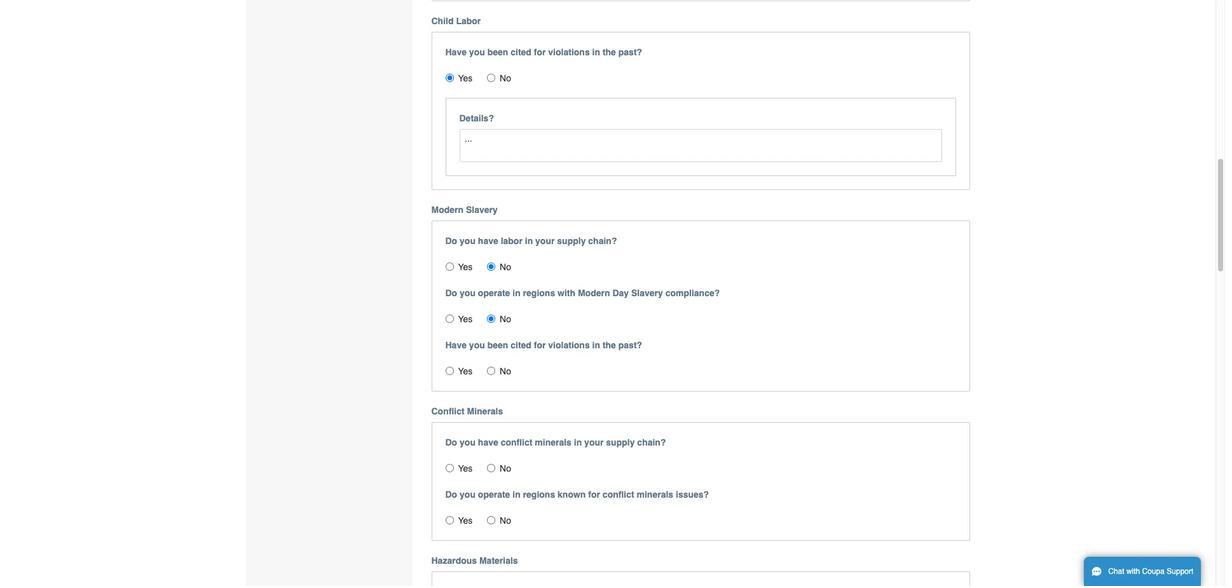 Task type: vqa. For each thing, say whether or not it's contained in the screenshot.
2nd A new comment is received from the bottom of the page
no



Task type: locate. For each thing, give the bounding box(es) containing it.
conflict minerals
[[431, 406, 503, 416]]

have you been cited for violations in the past?
[[445, 47, 642, 57], [445, 340, 642, 350]]

minerals
[[535, 437, 571, 447], [637, 489, 673, 500]]

supply
[[557, 236, 586, 246], [606, 437, 635, 447]]

0 vertical spatial have
[[445, 47, 467, 57]]

regions down do you have labor in your supply chain?
[[523, 288, 555, 298]]

with
[[558, 288, 575, 298], [1126, 567, 1140, 576]]

2 no from the top
[[500, 262, 511, 272]]

0 vertical spatial have you been cited for violations in the past?
[[445, 47, 642, 57]]

1 past? from the top
[[618, 47, 642, 57]]

1 operate from the top
[[478, 288, 510, 298]]

do
[[445, 236, 457, 246], [445, 288, 457, 298], [445, 437, 457, 447], [445, 489, 457, 500]]

5 yes from the top
[[458, 463, 473, 473]]

2 past? from the top
[[618, 340, 642, 350]]

1 do from the top
[[445, 236, 457, 246]]

1 horizontal spatial with
[[1126, 567, 1140, 576]]

have down minerals
[[478, 437, 498, 447]]

have
[[445, 47, 467, 57], [445, 340, 467, 350]]

cited
[[511, 47, 531, 57], [511, 340, 531, 350]]

for
[[534, 47, 546, 57], [534, 340, 546, 350], [588, 489, 600, 500]]

2 do from the top
[[445, 288, 457, 298]]

1 vertical spatial past?
[[618, 340, 642, 350]]

0 vertical spatial your
[[535, 236, 555, 246]]

1 vertical spatial violations
[[548, 340, 590, 350]]

1 the from the top
[[603, 47, 616, 57]]

have left labor at the top left
[[478, 236, 498, 246]]

no
[[500, 73, 511, 83], [500, 262, 511, 272], [500, 314, 511, 324], [500, 366, 511, 376], [500, 463, 511, 473], [500, 515, 511, 526]]

2 have from the top
[[445, 340, 467, 350]]

3 do from the top
[[445, 437, 457, 447]]

0 vertical spatial violations
[[548, 47, 590, 57]]

0 horizontal spatial supply
[[557, 236, 586, 246]]

1 vertical spatial minerals
[[637, 489, 673, 500]]

0 horizontal spatial minerals
[[535, 437, 571, 447]]

materials
[[479, 555, 518, 566]]

0 horizontal spatial slavery
[[466, 205, 498, 215]]

regions left known
[[523, 489, 555, 500]]

slavery
[[466, 205, 498, 215], [631, 288, 663, 298]]

2 have you been cited for violations in the past? from the top
[[445, 340, 642, 350]]

4 do from the top
[[445, 489, 457, 500]]

coupa
[[1142, 567, 1165, 576]]

been
[[487, 47, 508, 57], [487, 340, 508, 350]]

0 horizontal spatial conflict
[[501, 437, 532, 447]]

0 vertical spatial cited
[[511, 47, 531, 57]]

past?
[[618, 47, 642, 57], [618, 340, 642, 350]]

conflict
[[501, 437, 532, 447], [603, 489, 634, 500]]

with right chat on the right bottom of the page
[[1126, 567, 1140, 576]]

1 vertical spatial cited
[[511, 340, 531, 350]]

1 horizontal spatial slavery
[[631, 288, 663, 298]]

None radio
[[445, 74, 454, 82], [487, 74, 495, 82], [445, 315, 454, 323], [487, 315, 495, 323], [487, 367, 495, 375], [445, 464, 454, 472], [445, 516, 454, 524], [487, 516, 495, 524], [445, 74, 454, 82], [487, 74, 495, 82], [445, 315, 454, 323], [487, 315, 495, 323], [487, 367, 495, 375], [445, 464, 454, 472], [445, 516, 454, 524], [487, 516, 495, 524]]

0 horizontal spatial with
[[558, 288, 575, 298]]

you
[[469, 47, 485, 57], [460, 236, 476, 246], [460, 288, 476, 298], [469, 340, 485, 350], [460, 437, 476, 447], [460, 489, 476, 500]]

issues?
[[676, 489, 709, 500]]

Details? text field
[[459, 129, 942, 162]]

0 vertical spatial the
[[603, 47, 616, 57]]

0 vertical spatial modern
[[431, 205, 463, 215]]

minerals up known
[[535, 437, 571, 447]]

1 no from the top
[[500, 73, 511, 83]]

your
[[535, 236, 555, 246], [584, 437, 604, 447]]

minerals left the issues?
[[637, 489, 673, 500]]

1 vertical spatial conflict
[[603, 489, 634, 500]]

1 horizontal spatial chain?
[[637, 437, 666, 447]]

with left day
[[558, 288, 575, 298]]

1 vertical spatial chain?
[[637, 437, 666, 447]]

1 vertical spatial have
[[478, 437, 498, 447]]

do for do you operate in regions known for conflict minerals issues?
[[445, 489, 457, 500]]

conflict
[[431, 406, 464, 416]]

0 vertical spatial past?
[[618, 47, 642, 57]]

conflict right known
[[603, 489, 634, 500]]

in
[[592, 47, 600, 57], [525, 236, 533, 246], [513, 288, 521, 298], [592, 340, 600, 350], [574, 437, 582, 447], [513, 489, 521, 500]]

0 vertical spatial with
[[558, 288, 575, 298]]

violations
[[548, 47, 590, 57], [548, 340, 590, 350]]

modern
[[431, 205, 463, 215], [578, 288, 610, 298]]

1 vertical spatial have you been cited for violations in the past?
[[445, 340, 642, 350]]

regions
[[523, 288, 555, 298], [523, 489, 555, 500]]

have for conflict
[[478, 437, 498, 447]]

your up do you operate in regions known for conflict minerals issues? on the bottom of page
[[584, 437, 604, 447]]

1 vertical spatial the
[[603, 340, 616, 350]]

1 vertical spatial been
[[487, 340, 508, 350]]

2 have from the top
[[478, 437, 498, 447]]

1 vertical spatial your
[[584, 437, 604, 447]]

1 horizontal spatial minerals
[[637, 489, 673, 500]]

labor
[[456, 16, 481, 26]]

yes
[[458, 73, 473, 83], [458, 262, 473, 272], [458, 314, 473, 324], [458, 366, 473, 376], [458, 463, 473, 473], [458, 515, 473, 526]]

1 vertical spatial operate
[[478, 489, 510, 500]]

6 no from the top
[[500, 515, 511, 526]]

2 operate from the top
[[478, 489, 510, 500]]

operate
[[478, 288, 510, 298], [478, 489, 510, 500]]

1 have from the top
[[445, 47, 467, 57]]

1 horizontal spatial your
[[584, 437, 604, 447]]

0 vertical spatial have
[[478, 236, 498, 246]]

1 vertical spatial regions
[[523, 489, 555, 500]]

slavery right day
[[631, 288, 663, 298]]

0 vertical spatial operate
[[478, 288, 510, 298]]

1 have from the top
[[478, 236, 498, 246]]

1 vertical spatial for
[[534, 340, 546, 350]]

1 regions from the top
[[523, 288, 555, 298]]

1 yes from the top
[[458, 73, 473, 83]]

have for labor
[[478, 236, 498, 246]]

1 horizontal spatial modern
[[578, 288, 610, 298]]

chain?
[[588, 236, 617, 246], [637, 437, 666, 447]]

child labor
[[431, 16, 481, 26]]

0 vertical spatial regions
[[523, 288, 555, 298]]

2 violations from the top
[[548, 340, 590, 350]]

conflict down minerals
[[501, 437, 532, 447]]

None radio
[[445, 262, 454, 271], [487, 262, 495, 271], [445, 367, 454, 375], [487, 464, 495, 472], [445, 262, 454, 271], [487, 262, 495, 271], [445, 367, 454, 375], [487, 464, 495, 472]]

1 vertical spatial with
[[1126, 567, 1140, 576]]

0 horizontal spatial chain?
[[588, 236, 617, 246]]

2 yes from the top
[[458, 262, 473, 272]]

0 horizontal spatial your
[[535, 236, 555, 246]]

slavery up do you have labor in your supply chain?
[[466, 205, 498, 215]]

0 vertical spatial been
[[487, 47, 508, 57]]

0 vertical spatial conflict
[[501, 437, 532, 447]]

1 vertical spatial supply
[[606, 437, 635, 447]]

hazardous
[[431, 555, 477, 566]]

5 no from the top
[[500, 463, 511, 473]]

do you operate in regions with modern day slavery compliance?
[[445, 288, 720, 298]]

the
[[603, 47, 616, 57], [603, 340, 616, 350]]

2 regions from the top
[[523, 489, 555, 500]]

your right labor at the top left
[[535, 236, 555, 246]]

do you operate in regions known for conflict minerals issues?
[[445, 489, 709, 500]]

1 vertical spatial have
[[445, 340, 467, 350]]

have
[[478, 236, 498, 246], [478, 437, 498, 447]]

chat with coupa support
[[1108, 567, 1194, 576]]



Task type: describe. For each thing, give the bounding box(es) containing it.
2 vertical spatial for
[[588, 489, 600, 500]]

0 vertical spatial slavery
[[466, 205, 498, 215]]

with inside button
[[1126, 567, 1140, 576]]

4 no from the top
[[500, 366, 511, 376]]

labor
[[501, 236, 522, 246]]

6 yes from the top
[[458, 515, 473, 526]]

child
[[431, 16, 454, 26]]

1 violations from the top
[[548, 47, 590, 57]]

details?
[[459, 113, 494, 123]]

chat
[[1108, 567, 1124, 576]]

1 been from the top
[[487, 47, 508, 57]]

modern slavery
[[431, 205, 498, 215]]

1 vertical spatial slavery
[[631, 288, 663, 298]]

do for do you have labor in your supply chain?
[[445, 236, 457, 246]]

chat with coupa support button
[[1084, 557, 1201, 586]]

3 yes from the top
[[458, 314, 473, 324]]

0 vertical spatial for
[[534, 47, 546, 57]]

3 no from the top
[[500, 314, 511, 324]]

0 vertical spatial chain?
[[588, 236, 617, 246]]

compliance?
[[665, 288, 720, 298]]

regions for with
[[523, 288, 555, 298]]

1 have you been cited for violations in the past? from the top
[[445, 47, 642, 57]]

regions for known
[[523, 489, 555, 500]]

day
[[612, 288, 629, 298]]

0 vertical spatial minerals
[[535, 437, 571, 447]]

1 horizontal spatial conflict
[[603, 489, 634, 500]]

1 cited from the top
[[511, 47, 531, 57]]

do for do you operate in regions with modern day slavery compliance?
[[445, 288, 457, 298]]

0 horizontal spatial modern
[[431, 205, 463, 215]]

operate for labor
[[478, 288, 510, 298]]

1 horizontal spatial supply
[[606, 437, 635, 447]]

0 vertical spatial supply
[[557, 236, 586, 246]]

2 been from the top
[[487, 340, 508, 350]]

hazardous materials
[[431, 555, 518, 566]]

2 the from the top
[[603, 340, 616, 350]]

support
[[1167, 567, 1194, 576]]

known
[[558, 489, 586, 500]]

operate for conflict
[[478, 489, 510, 500]]

do you have labor in your supply chain?
[[445, 236, 617, 246]]

do for do you have conflict minerals in your supply chain?
[[445, 437, 457, 447]]

minerals
[[467, 406, 503, 416]]

1 vertical spatial modern
[[578, 288, 610, 298]]

4 yes from the top
[[458, 366, 473, 376]]

2 cited from the top
[[511, 340, 531, 350]]

do you have conflict minerals in your supply chain?
[[445, 437, 666, 447]]



